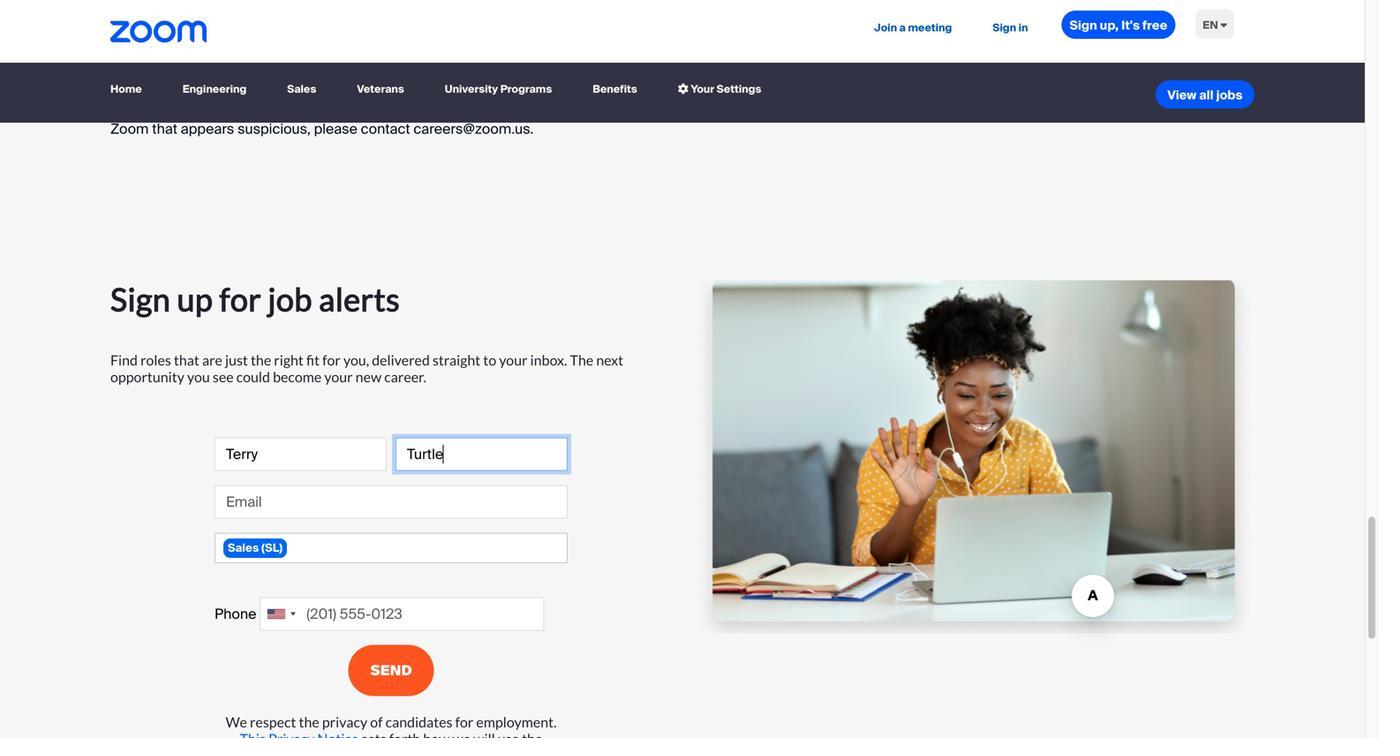Task type: vqa. For each thing, say whether or not it's contained in the screenshot.
STRUCTURED
no



Task type: describe. For each thing, give the bounding box(es) containing it.
2 horizontal spatial of
[[998, 15, 1011, 34]]

you down settings
[[740, 103, 763, 121]]

email,
[[1008, 0, 1047, 17]]

your inside zoom is aware of scams that involve fake zoom job listings posted on third-party sites. responding applicants are contacted primarily over email, inmail and/or chat applications by people impersonating zoom employees. eventually a fake offer letter is sent in exchange for personal identification information as part of a fake new-hire screening process. please be advised that these offers, communications and impersonations are illegitimate and fraudulent. all communication with zoom employees come from a "@zoom.us" email address. zoom job applicants complete an interview process including in-person (on zoom) meetings and phone calls. our process also requires you to create an account with our applicant tracking system, workday. zoom will never ask for your personally identifying information during the interview process or ask you to pay money or purchase equipment. if you have received a message from zoom that appears suspicious, please contact careers@zoom.us.
[[262, 103, 290, 121]]

0 vertical spatial to
[[1115, 59, 1127, 77]]

Last Name text field
[[396, 437, 568, 471]]

personally
[[293, 103, 360, 121]]

join a meeting link
[[867, 0, 959, 56]]

you inside find roles that are just the right fit for you, delivered straight to your inbox. the next opportunity you see could become your new career.
[[187, 368, 210, 385]]

we respect the privacy of candidates for employment.
[[226, 713, 557, 730]]

illegitimate
[[615, 42, 686, 60]]

home link
[[110, 74, 149, 105]]

veterans link
[[350, 74, 411, 105]]

to inside find roles that are just the right fit for you, delivered straight to your inbox. the next opportunity you see could become your new career.
[[483, 351, 496, 368]]

see
[[213, 368, 234, 385]]

applications
[[1171, 0, 1250, 17]]

process.
[[1184, 15, 1240, 34]]

1 horizontal spatial your
[[324, 368, 353, 385]]

1 horizontal spatial and
[[689, 42, 714, 60]]

money
[[809, 103, 853, 121]]

cog image
[[678, 84, 689, 94]]

home
[[110, 82, 142, 96]]

account
[[1195, 59, 1248, 77]]

2 horizontal spatial process
[[945, 59, 998, 77]]

including
[[547, 59, 606, 77]]

0 vertical spatial are
[[824, 0, 845, 17]]

in-
[[609, 59, 626, 77]]

identifying
[[363, 103, 430, 121]]

en
[[1203, 18, 1218, 32]]

0 vertical spatial information
[[873, 15, 947, 34]]

fit
[[306, 351, 320, 368]]

2 horizontal spatial fake
[[1026, 15, 1053, 34]]

new-
[[1056, 15, 1088, 34]]

phone
[[836, 59, 878, 77]]

Telephone country code field
[[261, 598, 301, 630]]

sent
[[590, 15, 618, 34]]

sales (sl)
[[228, 541, 283, 555]]

we
[[226, 713, 247, 730]]

benefits
[[593, 82, 637, 96]]

chat
[[1139, 0, 1167, 17]]

your settings link
[[671, 74, 769, 105]]

sites.
[[633, 0, 668, 17]]

third-
[[562, 0, 597, 17]]

employment.
[[476, 713, 557, 730]]

never
[[176, 103, 212, 121]]

zoom is aware of scams that involve fake zoom job listings posted on third-party sites. responding applicants are contacted primarily over email, inmail and/or chat applications by people impersonating zoom employees. eventually a fake offer letter is sent in exchange for personal identification information as part of a fake new-hire screening process. please be advised that these offers, communications and impersonations are illegitimate and fraudulent. all communication with zoom employees come from a "@zoom.us" email address. zoom job applicants complete an interview process including in-person (on zoom) meetings and phone calls. our process also requires you to create an account with our applicant tracking system, workday. zoom will never ask for your personally identifying information during the interview process or ask you to pay money or purchase equipment. if you have received a message from zoom that appears suspicious, please contact careers@zoom.us.
[[110, 0, 1251, 138]]

inbox.
[[530, 351, 567, 368]]

involve
[[300, 0, 345, 17]]

send button
[[348, 645, 434, 696]]

sign up for job alerts
[[110, 280, 400, 318]]

2 an from the left
[[1176, 59, 1192, 77]]

exchange
[[637, 15, 700, 34]]

0 horizontal spatial and
[[457, 42, 482, 60]]

engineering link
[[175, 74, 254, 105]]

zoom up communications
[[379, 0, 417, 17]]

pay
[[783, 103, 806, 121]]

zoom up please
[[110, 0, 149, 17]]

join a meeting
[[874, 21, 952, 34]]

2 vertical spatial job
[[268, 280, 312, 318]]

caret down image
[[1221, 19, 1227, 30]]

contact
[[361, 120, 410, 138]]

and/or
[[1093, 0, 1135, 17]]

screening
[[1116, 15, 1181, 34]]

free
[[1143, 17, 1168, 34]]

view
[[1168, 87, 1197, 103]]

1 horizontal spatial applicants
[[753, 0, 821, 17]]

find
[[110, 351, 138, 368]]

for inside find roles that are just the right fit for you, delivered straight to your inbox. the next opportunity you see could become your new career.
[[322, 351, 341, 368]]

a right received
[[1146, 103, 1154, 121]]

university programs link
[[438, 74, 559, 105]]

your
[[691, 82, 714, 96]]

(sl)
[[261, 541, 283, 555]]

you,
[[343, 351, 369, 368]]

1 ask from the left
[[215, 103, 238, 121]]

new
[[356, 368, 382, 385]]

responding
[[671, 0, 750, 17]]

offers,
[[301, 42, 342, 60]]

scams
[[225, 0, 268, 17]]

that left "appears"
[[152, 120, 177, 138]]

1 vertical spatial information
[[434, 103, 508, 121]]

it's
[[1122, 17, 1140, 34]]

have
[[1052, 103, 1083, 121]]

are inside find roles that are just the right fit for you, delivered straight to your inbox. the next opportunity you see could become your new career.
[[202, 351, 222, 368]]

hire
[[1088, 15, 1113, 34]]

received
[[1086, 103, 1143, 121]]

sign for sign up for job alerts
[[110, 280, 171, 318]]

email
[[110, 59, 146, 77]]

requires
[[1031, 59, 1085, 77]]

view all jobs link
[[1156, 81, 1255, 109]]

a right 'eventually'
[[463, 15, 471, 34]]

that right scams
[[271, 0, 297, 17]]

in inside zoom is aware of scams that involve fake zoom job listings posted on third-party sites. responding applicants are contacted primarily over email, inmail and/or chat applications by people impersonating zoom employees. eventually a fake offer letter is sent in exchange for personal identification information as part of a fake new-hire screening process. please be advised that these offers, communications and impersonations are illegitimate and fraudulent. all communication with zoom employees come from a "@zoom.us" email address. zoom job applicants complete an interview process including in-person (on zoom) meetings and phone calls. our process also requires you to create an account with our applicant tracking system, workday. zoom will never ask for your personally identifying information during the interview process or ask you to pay money or purchase equipment. if you have received a message from zoom that appears suspicious, please contact careers@zoom.us.
[[622, 15, 633, 34]]

1 vertical spatial are
[[590, 42, 611, 60]]

in inside sign in link
[[1019, 21, 1028, 34]]

suspicious,
[[238, 120, 311, 138]]

straight
[[433, 351, 481, 368]]

1 horizontal spatial is
[[576, 15, 587, 34]]

applicant
[[165, 76, 225, 94]]

settings
[[717, 82, 762, 96]]

a right join
[[899, 21, 906, 34]]

sign in link
[[986, 0, 1035, 56]]

during
[[511, 103, 553, 121]]

personal
[[725, 15, 782, 34]]

zoom down as
[[944, 42, 982, 60]]

1 horizontal spatial to
[[766, 103, 779, 121]]

the inside find roles that are just the right fit for you, delivered straight to your inbox. the next opportunity you see could become your new career.
[[251, 351, 271, 368]]

university
[[445, 82, 498, 96]]

2 or from the left
[[856, 103, 870, 121]]

find roles that are just the right fit for you, delivered straight to your inbox. the next opportunity you see could become your new career.
[[110, 351, 623, 385]]

zoom left will
[[110, 120, 149, 138]]

on
[[542, 0, 559, 17]]

Email email field
[[215, 485, 568, 519]]

2 horizontal spatial and
[[808, 59, 833, 77]]

respect
[[250, 713, 296, 730]]

a down 'it's' at the top right
[[1134, 42, 1142, 60]]

posted
[[493, 0, 539, 17]]

1 vertical spatial job
[[250, 59, 271, 77]]

system,
[[284, 76, 334, 94]]



Task type: locate. For each thing, give the bounding box(es) containing it.
sales left (sl)
[[228, 541, 259, 555]]

inmail
[[1051, 0, 1090, 17]]

Phone telephone field
[[260, 597, 545, 631]]

interview down benefits
[[580, 103, 638, 121]]

0 horizontal spatial an
[[410, 59, 426, 77]]

up,
[[1100, 17, 1119, 34]]

offer
[[505, 15, 535, 34]]

for right up
[[219, 280, 261, 318]]

1 horizontal spatial of
[[370, 713, 383, 730]]

0 horizontal spatial in
[[622, 15, 633, 34]]

and up university
[[457, 42, 482, 60]]

2 horizontal spatial sign
[[1070, 17, 1097, 34]]

First Name text field
[[215, 437, 387, 471]]

sales for sales
[[287, 82, 316, 96]]

job left sales link at the left
[[250, 59, 271, 77]]

benefits link
[[586, 74, 644, 105]]

0 horizontal spatial sales
[[228, 541, 259, 555]]

0 vertical spatial applicants
[[753, 0, 821, 17]]

sign
[[1070, 17, 1097, 34], [993, 21, 1016, 34], [110, 280, 171, 318]]

sign left up
[[110, 280, 171, 318]]

of right the "privacy"
[[370, 713, 383, 730]]

send
[[370, 661, 412, 680]]

alerts
[[319, 280, 400, 318]]

if
[[1014, 103, 1023, 121]]

0 vertical spatial the
[[556, 103, 577, 121]]

1 vertical spatial the
[[251, 351, 271, 368]]

create
[[1131, 59, 1172, 77]]

1 horizontal spatial the
[[299, 713, 319, 730]]

for down tracking
[[241, 103, 258, 121]]

your down tracking
[[262, 103, 290, 121]]

fake left "offer"
[[475, 15, 502, 34]]

with left "our"
[[110, 76, 137, 94]]

employees
[[986, 42, 1057, 60]]

for right candidates
[[455, 713, 474, 730]]

career.
[[384, 368, 426, 385]]

for right fit
[[322, 351, 341, 368]]

0 horizontal spatial with
[[110, 76, 137, 94]]

or down your
[[698, 103, 711, 121]]

the right just
[[251, 351, 271, 368]]

and right the all at the top right
[[808, 59, 833, 77]]

0 vertical spatial interview
[[429, 59, 487, 77]]

your left 'new'
[[324, 368, 353, 385]]

zoom down home
[[110, 103, 149, 121]]

2 vertical spatial are
[[202, 351, 222, 368]]

are left just
[[202, 351, 222, 368]]

the left the "privacy"
[[299, 713, 319, 730]]

impersonating
[[177, 15, 272, 34]]

1 horizontal spatial with
[[914, 42, 940, 60]]

1 horizontal spatial in
[[1019, 21, 1028, 34]]

2 ask from the left
[[714, 103, 737, 121]]

contacted
[[848, 0, 914, 17]]

identification
[[785, 15, 869, 34]]

programs
[[500, 82, 552, 96]]

1 horizontal spatial sales
[[287, 82, 316, 96]]

to right straight
[[483, 351, 496, 368]]

a
[[463, 15, 471, 34], [1014, 15, 1022, 34], [899, 21, 906, 34], [1134, 42, 1142, 60], [1146, 103, 1154, 121]]

sales for sales (sl)
[[228, 541, 259, 555]]

are down sent at the left top
[[590, 42, 611, 60]]

and up your
[[689, 42, 714, 60]]

opportunity
[[110, 368, 184, 385]]

1 vertical spatial to
[[766, 103, 779, 121]]

2 vertical spatial to
[[483, 351, 496, 368]]

process up programs
[[490, 59, 543, 77]]

is left sent at the left top
[[576, 15, 587, 34]]

over
[[977, 0, 1005, 17]]

fake
[[348, 0, 375, 17], [475, 15, 502, 34], [1026, 15, 1053, 34]]

you right requires
[[1088, 59, 1111, 77]]

0 horizontal spatial or
[[698, 103, 711, 121]]

1 horizontal spatial process
[[642, 103, 694, 121]]

sign up, it's free
[[1070, 17, 1168, 34]]

0 vertical spatial sales
[[287, 82, 316, 96]]

delivered
[[372, 351, 430, 368]]

a up employees
[[1014, 15, 1022, 34]]

an right the complete
[[410, 59, 426, 77]]

job left listings
[[420, 0, 440, 17]]

roles
[[140, 351, 171, 368]]

0 horizontal spatial applicants
[[274, 59, 341, 77]]

2 horizontal spatial the
[[556, 103, 577, 121]]

become
[[273, 368, 322, 385]]

as
[[950, 15, 965, 34]]

workday.
[[338, 76, 395, 94]]

jobs
[[1216, 87, 1243, 103]]

part
[[969, 15, 995, 34]]

0 horizontal spatial sign
[[110, 280, 171, 318]]

of right the 'aware'
[[208, 0, 221, 17]]

sales up personally
[[287, 82, 316, 96]]

1 vertical spatial applicants
[[274, 59, 341, 77]]

all
[[790, 42, 806, 60]]

0 horizontal spatial process
[[490, 59, 543, 77]]

for
[[704, 15, 721, 34], [241, 103, 258, 121], [219, 280, 261, 318], [322, 351, 341, 368], [455, 713, 474, 730]]

zoom
[[110, 0, 149, 17], [379, 0, 417, 17], [275, 15, 313, 34], [944, 42, 982, 60], [209, 59, 247, 77], [110, 103, 149, 121], [110, 120, 149, 138]]

sign for sign up, it's free
[[1070, 17, 1097, 34]]

fake right involve
[[348, 0, 375, 17]]

you
[[1088, 59, 1111, 77], [740, 103, 763, 121], [1026, 103, 1049, 121], [187, 368, 210, 385]]

0 horizontal spatial is
[[152, 0, 163, 17]]

1 or from the left
[[698, 103, 711, 121]]

or right money
[[856, 103, 870, 121]]

sales
[[287, 82, 316, 96], [228, 541, 259, 555]]

(on
[[675, 59, 695, 77]]

sign for sign in
[[993, 21, 1016, 34]]

primarily
[[918, 0, 973, 17]]

that down impersonating
[[232, 42, 257, 60]]

0 vertical spatial from
[[1101, 42, 1131, 60]]

0 horizontal spatial to
[[483, 351, 496, 368]]

please
[[110, 42, 154, 60]]

is
[[152, 0, 163, 17], [576, 15, 587, 34]]

an up view
[[1176, 59, 1192, 77]]

view all jobs
[[1168, 87, 1243, 103]]

the right during
[[556, 103, 577, 121]]

to left create
[[1115, 59, 1127, 77]]

2 horizontal spatial to
[[1115, 59, 1127, 77]]

1 horizontal spatial are
[[590, 42, 611, 60]]

0 horizontal spatial are
[[202, 351, 222, 368]]

right
[[274, 351, 304, 368]]

and
[[457, 42, 482, 60], [689, 42, 714, 60], [808, 59, 833, 77]]

interview up university
[[429, 59, 487, 77]]

your
[[262, 103, 290, 121], [499, 351, 528, 368], [324, 368, 353, 385]]

sign down inmail
[[1070, 17, 1097, 34]]

communication
[[809, 42, 911, 60]]

1 horizontal spatial sign
[[993, 21, 1016, 34]]

1 horizontal spatial ask
[[714, 103, 737, 121]]

person
[[626, 59, 672, 77]]

1 an from the left
[[410, 59, 426, 77]]

2 horizontal spatial are
[[824, 0, 845, 17]]

1 horizontal spatial interview
[[580, 103, 638, 121]]

ask
[[215, 103, 238, 121], [714, 103, 737, 121]]

is left the 'aware'
[[152, 0, 163, 17]]

2 vertical spatial the
[[299, 713, 319, 730]]

1 horizontal spatial fake
[[475, 15, 502, 34]]

to left pay
[[766, 103, 779, 121]]

in down email,
[[1019, 21, 1028, 34]]

of
[[208, 0, 221, 17], [998, 15, 1011, 34], [370, 713, 383, 730]]

our
[[918, 59, 942, 77]]

these
[[261, 42, 298, 60]]

that
[[271, 0, 297, 17], [232, 42, 257, 60], [152, 120, 177, 138], [174, 351, 199, 368]]

1 horizontal spatial from
[[1221, 103, 1251, 121]]

0 horizontal spatial the
[[251, 351, 271, 368]]

0 horizontal spatial information
[[434, 103, 508, 121]]

party
[[597, 0, 630, 17]]

applicants up the all at the top right
[[753, 0, 821, 17]]

appears
[[181, 120, 234, 138]]

0 horizontal spatial interview
[[429, 59, 487, 77]]

candidates
[[386, 713, 453, 730]]

0 horizontal spatial your
[[262, 103, 290, 121]]

people
[[129, 15, 174, 34]]

purchase
[[873, 103, 934, 121]]

veterans
[[357, 82, 404, 96]]

0 vertical spatial job
[[420, 0, 440, 17]]

with down meeting
[[914, 42, 940, 60]]

zoom up these
[[275, 15, 313, 34]]

employees.
[[317, 15, 391, 34]]

from right the all
[[1221, 103, 1251, 121]]

eventually
[[395, 15, 460, 34]]

1 horizontal spatial or
[[856, 103, 870, 121]]

the inside zoom is aware of scams that involve fake zoom job listings posted on third-party sites. responding applicants are contacted primarily over email, inmail and/or chat applications by people impersonating zoom employees. eventually a fake offer letter is sent in exchange for personal identification information as part of a fake new-hire screening process. please be advised that these offers, communications and impersonations are illegitimate and fraudulent. all communication with zoom employees come from a "@zoom.us" email address. zoom job applicants complete an interview process including in-person (on zoom) meetings and phone calls. our process also requires you to create an account with our applicant tracking system, workday. zoom will never ask for your personally identifying information during the interview process or ask you to pay money or purchase equipment. if you have received a message from zoom that appears suspicious, please contact careers@zoom.us.
[[556, 103, 577, 121]]

process down 'cog' image
[[642, 103, 694, 121]]

1 vertical spatial sales
[[228, 541, 259, 555]]

1 vertical spatial interview
[[580, 103, 638, 121]]

0 horizontal spatial from
[[1101, 42, 1131, 60]]

0 horizontal spatial fake
[[348, 0, 375, 17]]

letter
[[539, 15, 573, 34]]

zoom up engineering
[[209, 59, 247, 77]]

you left the see
[[187, 368, 210, 385]]

your settings
[[689, 82, 762, 96]]

you right if
[[1026, 103, 1049, 121]]

also
[[1001, 59, 1028, 77]]

sign up, it's free link
[[1062, 11, 1176, 39]]

process right our
[[945, 59, 998, 77]]

ask down your settings
[[714, 103, 737, 121]]

job up right
[[268, 280, 312, 318]]

are left contacted
[[824, 0, 845, 17]]

phone
[[215, 605, 256, 623]]

an
[[410, 59, 426, 77], [1176, 59, 1192, 77]]

calls.
[[881, 59, 914, 77]]

careers@zoom.us.
[[414, 120, 534, 138]]

en button
[[1189, 0, 1241, 50]]

please
[[314, 120, 357, 138]]

advised
[[178, 42, 229, 60]]

1 horizontal spatial an
[[1176, 59, 1192, 77]]

"@zoom.us"
[[1146, 42, 1224, 60]]

0 horizontal spatial of
[[208, 0, 221, 17]]

your left 'inbox.'
[[499, 351, 528, 368]]

sign down over on the right of the page
[[993, 21, 1016, 34]]

2 horizontal spatial your
[[499, 351, 528, 368]]

university programs
[[445, 82, 552, 96]]

ask down engineering
[[215, 103, 238, 121]]

will
[[152, 103, 172, 121]]

come
[[1060, 42, 1097, 60]]

our
[[140, 76, 161, 94]]

1 vertical spatial from
[[1221, 103, 1251, 121]]

1 horizontal spatial information
[[873, 15, 947, 34]]

of right part
[[998, 15, 1011, 34]]

for left "personal"
[[704, 15, 721, 34]]

meeting
[[908, 21, 952, 34]]

that inside find roles that are just the right fit for you, delivered straight to your inbox. the next opportunity you see could become your new career.
[[174, 351, 199, 368]]

fake up employees
[[1026, 15, 1053, 34]]

from down sign up, it's free
[[1101, 42, 1131, 60]]

applicants up personally
[[274, 59, 341, 77]]

0 horizontal spatial ask
[[215, 103, 238, 121]]

1 vertical spatial with
[[110, 76, 137, 94]]

in right sent at the left top
[[622, 15, 633, 34]]

that right the 'roles'
[[174, 351, 199, 368]]

0 vertical spatial with
[[914, 42, 940, 60]]

job
[[420, 0, 440, 17], [250, 59, 271, 77], [268, 280, 312, 318]]



